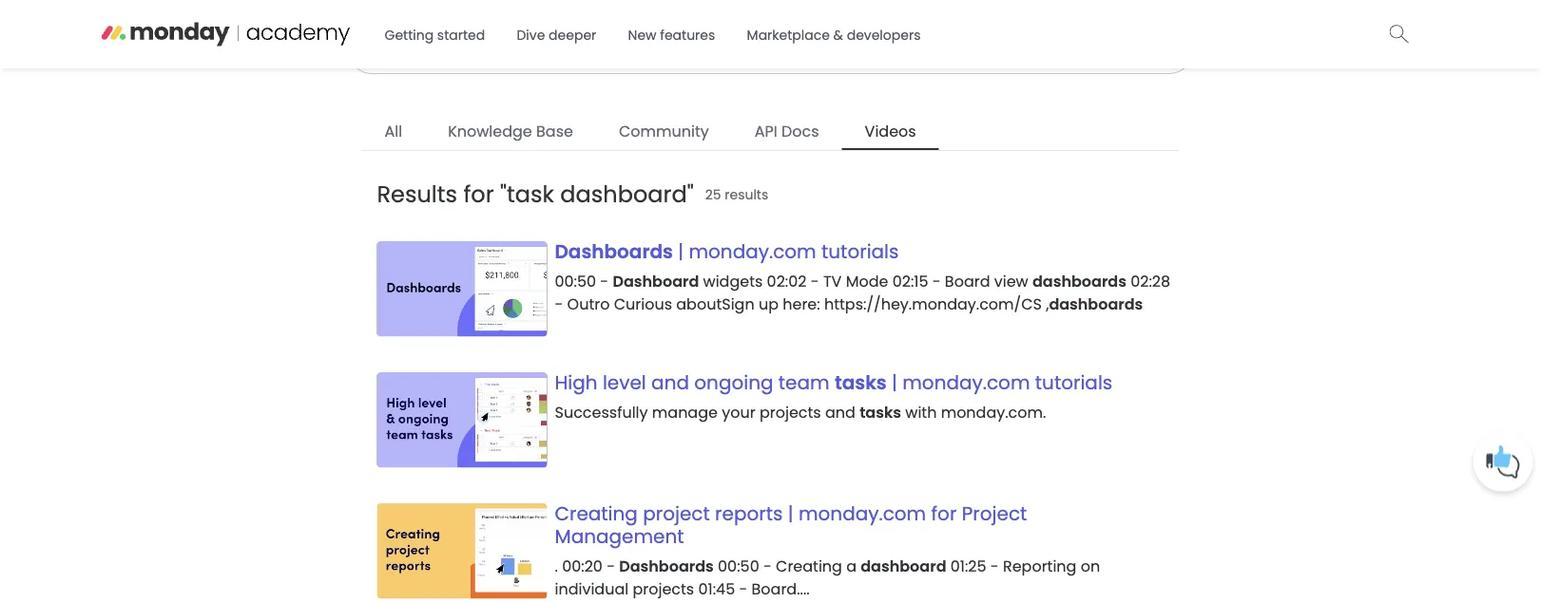 Task type: vqa. For each thing, say whether or not it's contained in the screenshot.
bottom featured thumbnail
yes



Task type: describe. For each thing, give the bounding box(es) containing it.
team
[[779, 369, 830, 396]]

monday.com inside high level and ongoing team tasks | monday.com tutorials successfully manage your projects and tasks with monday.com.
[[903, 369, 1030, 396]]

technical documentation that gives you the control
[[615, 174, 959, 192]]

on
[[1081, 556, 1101, 577]]

level
[[603, 369, 647, 396]]

1 vertical spatial dashboards
[[619, 556, 714, 577]]

monday.com inside creating project reports | monday.com for project management
[[799, 501, 927, 527]]

| inside creating project reports | monday.com for project management
[[788, 501, 794, 527]]

reports
[[715, 501, 783, 527]]

aboutsign
[[677, 293, 755, 315]]

features
[[660, 26, 716, 45]]

0 vertical spatial tutorials
[[822, 238, 899, 265]]

projects inside 01:25 - reporting on individual projects 01:45 - board....
[[633, 579, 695, 600]]

- inside 02:28 - outro curious aboutsign up here: https://hey.monday.com/cs ,
[[555, 293, 563, 315]]

api docs
[[755, 120, 819, 142]]

videos
[[865, 120, 917, 142]]

. 00:20 - dashboards 00:50 - creating a dashboard
[[555, 556, 947, 577]]

- right 01:25
[[991, 556, 999, 577]]

getting started
[[385, 26, 485, 45]]

marketplace & developers
[[747, 26, 921, 45]]

individual
[[555, 579, 629, 600]]

- right 00:20 at the bottom
[[607, 556, 615, 577]]

- down . 00:20 - dashboards 00:50 - creating a dashboard
[[739, 579, 748, 600]]

that
[[790, 174, 817, 192]]

1 vertical spatial 00:50
[[718, 556, 760, 577]]

board....
[[752, 579, 810, 600]]

- up board....
[[764, 556, 772, 577]]

- left tv
[[811, 271, 819, 292]]

featured thumbnail image for high level and ongoing team
[[377, 373, 547, 469]]

high
[[555, 369, 598, 396]]

0 vertical spatial dashboards
[[1033, 271, 1127, 292]]

technical
[[615, 174, 679, 192]]

1 featured thumbnail image from the top
[[377, 242, 547, 337]]

knowledge
[[448, 120, 532, 142]]

0 vertical spatial dashboards
[[555, 238, 673, 265]]

high level and ongoing team tasks | monday.com tutorials successfully manage your projects and tasks with monday.com.
[[555, 369, 1113, 423]]

task
[[507, 178, 554, 210]]

dashboard
[[613, 271, 699, 292]]

0 vertical spatial |
[[678, 238, 684, 265]]

dive deeper
[[517, 26, 597, 45]]

new
[[628, 26, 657, 45]]

with
[[906, 402, 937, 423]]

ongoing
[[695, 369, 774, 396]]

api
[[755, 120, 778, 142]]

management
[[555, 524, 684, 550]]

02:28
[[1131, 271, 1171, 292]]

view
[[995, 271, 1029, 292]]

0 vertical spatial tasks
[[835, 369, 887, 396]]

community
[[619, 120, 709, 142]]

dive
[[517, 26, 545, 45]]

https://hey.monday.com/cs
[[825, 293, 1042, 315]]

.
[[555, 556, 558, 577]]

results for " task dashboard "
[[377, 178, 694, 210]]

tv
[[824, 271, 842, 292]]

the
[[887, 174, 909, 192]]

up
[[759, 293, 779, 315]]

00:20
[[562, 556, 603, 577]]

new features
[[628, 26, 716, 45]]

25 results
[[705, 186, 769, 204]]

0 vertical spatial monday.com
[[689, 238, 817, 265]]

docs
[[782, 120, 819, 142]]

creating project reports | monday.com for project management link
[[555, 501, 1027, 550]]



Task type: locate. For each thing, give the bounding box(es) containing it.
- left outro on the left
[[555, 293, 563, 315]]

marketplace
[[747, 26, 830, 45]]

3 featured thumbnail image from the top
[[377, 504, 547, 600]]

tasks right team
[[835, 369, 887, 396]]

successfully
[[555, 402, 648, 423]]

0 vertical spatial featured thumbnail image
[[377, 242, 547, 337]]

00:50 - dashboard widgets 02:02 - tv mode 02:15 - board view dashboards
[[555, 271, 1127, 292]]

dashboard right a
[[861, 556, 947, 577]]

creating up 00:20 at the bottom
[[555, 501, 638, 527]]

1 vertical spatial |
[[892, 369, 898, 396]]

you
[[859, 174, 884, 192]]

1 vertical spatial dashboards
[[1049, 293, 1143, 315]]

creating inside creating project reports | monday.com for project management
[[555, 501, 638, 527]]

knowledge base
[[448, 120, 573, 142]]

1 vertical spatial featured thumbnail image
[[377, 373, 547, 469]]

0 horizontal spatial projects
[[633, 579, 695, 600]]

project
[[643, 501, 710, 527]]

a
[[847, 556, 857, 577]]

,
[[1046, 293, 1049, 315]]

outro
[[567, 293, 610, 315]]

mode
[[846, 271, 889, 292]]

curious
[[614, 293, 672, 315]]

monday.com
[[689, 238, 817, 265], [903, 369, 1030, 396], [799, 501, 927, 527]]

documentation
[[683, 174, 786, 192]]

1 vertical spatial creating
[[776, 556, 843, 577]]

"
[[500, 178, 507, 210], [687, 178, 694, 210]]

| inside high level and ongoing team tasks | monday.com tutorials successfully manage your projects and tasks with monday.com.
[[892, 369, 898, 396]]

- up outro on the left
[[600, 271, 609, 292]]

tasks
[[835, 369, 887, 396], [860, 402, 902, 423]]

00:50
[[555, 271, 596, 292], [718, 556, 760, 577]]

0 vertical spatial dashboard
[[560, 178, 687, 210]]

1 " from the left
[[500, 178, 507, 210]]

dashboard
[[560, 178, 687, 210], [861, 556, 947, 577]]

1 vertical spatial for
[[932, 501, 957, 527]]

0 vertical spatial for
[[464, 178, 494, 210]]

creating
[[555, 501, 638, 527], [776, 556, 843, 577]]

dashboards up ,
[[1033, 271, 1127, 292]]

and up manage
[[652, 369, 690, 396]]

tutorials inside high level and ongoing team tasks | monday.com tutorials successfully manage your projects and tasks with monday.com.
[[1036, 369, 1113, 396]]

0 vertical spatial and
[[652, 369, 690, 396]]

monday.com up a
[[799, 501, 927, 527]]

academy logo image
[[100, 15, 369, 48]]

your
[[722, 402, 756, 423]]

developers
[[847, 26, 921, 45]]

results
[[377, 178, 458, 210]]

monday.com up widgets on the left top of the page
[[689, 238, 817, 265]]

1 vertical spatial and
[[826, 402, 856, 423]]

manage
[[652, 402, 718, 423]]

1 horizontal spatial 00:50
[[718, 556, 760, 577]]

1 horizontal spatial tutorials
[[1036, 369, 1113, 396]]

00:50 up 01:45
[[718, 556, 760, 577]]

2 vertical spatial monday.com
[[799, 501, 927, 527]]

0 vertical spatial projects
[[760, 402, 821, 423]]

1 vertical spatial tutorials
[[1036, 369, 1113, 396]]

and
[[652, 369, 690, 396], [826, 402, 856, 423]]

01:25 - reporting on individual projects 01:45 - board....
[[555, 556, 1101, 600]]

0 horizontal spatial creating
[[555, 501, 638, 527]]

- up https://hey.monday.com/cs
[[933, 271, 941, 292]]

1 horizontal spatial "
[[687, 178, 694, 210]]

dive deeper link
[[505, 19, 608, 52]]

dashboards
[[555, 238, 673, 265], [619, 556, 714, 577]]

1 horizontal spatial dashboard
[[861, 556, 947, 577]]

1 vertical spatial dashboard
[[861, 556, 947, 577]]

1 horizontal spatial projects
[[760, 402, 821, 423]]

02:15
[[893, 271, 929, 292]]

2 " from the left
[[687, 178, 694, 210]]

getting
[[385, 26, 434, 45]]

| up dashboard
[[678, 238, 684, 265]]

reporting
[[1003, 556, 1077, 577]]

2 vertical spatial featured thumbnail image
[[377, 504, 547, 600]]

0 horizontal spatial for
[[464, 178, 494, 210]]

for inside creating project reports | monday.com for project management
[[932, 501, 957, 527]]

0 vertical spatial 00:50
[[555, 271, 596, 292]]

1 horizontal spatial and
[[826, 402, 856, 423]]

" left 25 on the top of page
[[687, 178, 694, 210]]

02:02
[[767, 271, 807, 292]]

1 vertical spatial tasks
[[860, 402, 902, 423]]

projects down team
[[760, 402, 821, 423]]

dashboards up dashboard
[[555, 238, 673, 265]]

01:25
[[951, 556, 987, 577]]

results
[[725, 186, 769, 204]]

project
[[962, 501, 1027, 527]]

here:
[[783, 293, 820, 315]]

dashboards
[[1033, 271, 1127, 292], [1049, 293, 1143, 315]]

monday.com.
[[941, 402, 1047, 423]]

0 horizontal spatial and
[[652, 369, 690, 396]]

1 horizontal spatial |
[[788, 501, 794, 527]]

01:45
[[699, 579, 735, 600]]

control
[[913, 174, 959, 192]]

for
[[464, 178, 494, 210], [932, 501, 957, 527]]

started
[[437, 26, 485, 45]]

dashboards down "project" on the bottom left of the page
[[619, 556, 714, 577]]

widgets
[[703, 271, 763, 292]]

" down knowledge base at top left
[[500, 178, 507, 210]]

0 horizontal spatial 00:50
[[555, 271, 596, 292]]

| right the reports
[[788, 501, 794, 527]]

2 featured thumbnail image from the top
[[377, 373, 547, 469]]

1 vertical spatial projects
[[633, 579, 695, 600]]

projects left 01:45
[[633, 579, 695, 600]]

search logo image
[[1390, 24, 1410, 43]]

getting started link
[[373, 19, 497, 52]]

0 horizontal spatial dashboard
[[560, 178, 687, 210]]

&
[[834, 26, 844, 45]]

projects inside high level and ongoing team tasks | monday.com tutorials successfully manage your projects and tasks with monday.com.
[[760, 402, 821, 423]]

0 vertical spatial creating
[[555, 501, 638, 527]]

2 horizontal spatial |
[[892, 369, 898, 396]]

|
[[678, 238, 684, 265], [892, 369, 898, 396], [788, 501, 794, 527]]

base
[[536, 120, 573, 142]]

dashboard down community on the left of page
[[560, 178, 687, 210]]

for left project
[[932, 501, 957, 527]]

1 vertical spatial monday.com
[[903, 369, 1030, 396]]

and down team
[[826, 402, 856, 423]]

dashboards down 02:28
[[1049, 293, 1143, 315]]

creating up board....
[[776, 556, 843, 577]]

02:28 - outro curious aboutsign up here: https://hey.monday.com/cs ,
[[555, 271, 1171, 315]]

tutorials
[[822, 238, 899, 265], [1036, 369, 1113, 396]]

-
[[600, 271, 609, 292], [811, 271, 819, 292], [933, 271, 941, 292], [555, 293, 563, 315], [607, 556, 615, 577], [764, 556, 772, 577], [991, 556, 999, 577], [739, 579, 748, 600]]

2 vertical spatial |
[[788, 501, 794, 527]]

tutorials up the mode
[[822, 238, 899, 265]]

monday.com up monday.com.
[[903, 369, 1030, 396]]

featured thumbnail image
[[377, 242, 547, 337], [377, 373, 547, 469], [377, 504, 547, 600]]

1 horizontal spatial creating
[[776, 556, 843, 577]]

| down https://hey.monday.com/cs
[[892, 369, 898, 396]]

board
[[945, 271, 991, 292]]

0 horizontal spatial "
[[500, 178, 507, 210]]

0 horizontal spatial tutorials
[[822, 238, 899, 265]]

deeper
[[549, 26, 597, 45]]

featured thumbnail image for creating project reports | monday.com for project management
[[377, 504, 547, 600]]

gives
[[821, 174, 856, 192]]

all
[[385, 120, 402, 142]]

dashboards | monday.com tutorials
[[555, 238, 899, 265]]

new features link
[[617, 19, 727, 52]]

00:50 up outro on the left
[[555, 271, 596, 292]]

0 horizontal spatial |
[[678, 238, 684, 265]]

marketplace & developers link
[[736, 19, 932, 52]]

tasks left with
[[860, 402, 902, 423]]

tutorials down ,
[[1036, 369, 1113, 396]]

25
[[705, 186, 721, 204]]

creating project reports | monday.com for project management
[[555, 501, 1027, 550]]

projects
[[760, 402, 821, 423], [633, 579, 695, 600]]

for left task
[[464, 178, 494, 210]]

1 horizontal spatial for
[[932, 501, 957, 527]]



